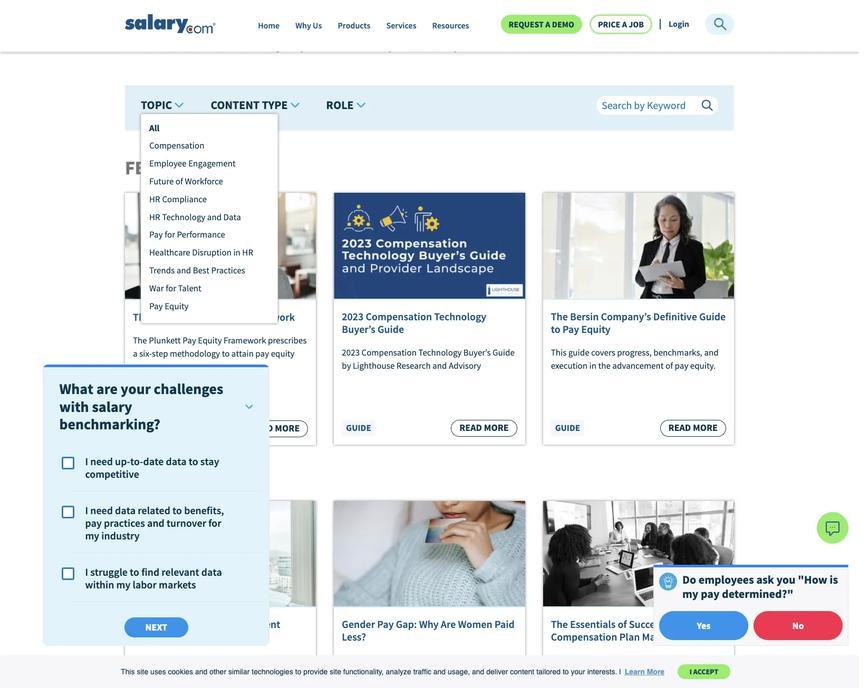 Task type: locate. For each thing, give the bounding box(es) containing it.
compensation
[[149, 140, 204, 152], [366, 310, 432, 323], [362, 347, 417, 358], [551, 631, 617, 644]]

1 horizontal spatial is
[[830, 573, 838, 588]]

data inside i need data related to benefits, pay practices and turnover for my industry
[[115, 504, 136, 518]]

up- inside the stay up-to-date on compensation trends and best practices with the latest research and insights from our team of industry experts and compensation practitioners.
[[155, 12, 176, 31]]

to left stay
[[189, 455, 198, 468]]

1 vertical spatial plunkett
[[149, 335, 181, 347]]

technologies
[[252, 669, 293, 677]]

for
[[165, 229, 175, 241], [166, 283, 176, 294], [208, 517, 221, 530], [406, 669, 416, 680]]

compensation up employee
[[149, 140, 204, 152]]

covers
[[591, 347, 616, 358]]

0 vertical spatial to-
[[176, 12, 194, 31]]

the down war
[[133, 311, 150, 324]]

1 horizontal spatial ai
[[172, 618, 181, 631]]

are right what
[[96, 380, 118, 399]]

pay inside the plunkett pay equity framework prescribes a six-step methodology to attain pay equity
[[256, 348, 269, 360]]

the left bersin
[[551, 310, 568, 323]]

the left hiring
[[172, 669, 184, 680]]

stay
[[200, 455, 219, 468]]

need down benchmarking? at the bottom
[[90, 455, 113, 468]]

0 horizontal spatial compensation
[[244, 12, 332, 31]]

technology inside 2023 compensation technology buyer's guide by lighthouse research and advisory
[[419, 347, 462, 358]]

practices down competitive
[[104, 517, 145, 530]]

1 vertical spatial your
[[571, 669, 585, 677]]

0 horizontal spatial to-
[[130, 455, 143, 468]]

with inside the stay up-to-date on compensation trends and best practices with the latest research and insights from our team of industry experts and compensation practitioners.
[[493, 12, 521, 31]]

pay up healthcare
[[149, 229, 163, 241]]

0 vertical spatial date
[[194, 12, 221, 31]]

are inside "what are your challenges with salary benchmarking?"
[[96, 380, 118, 399]]

2 need from the top
[[90, 504, 113, 518]]

1 vertical spatial this
[[121, 669, 135, 677]]

my up 'yes'
[[683, 587, 699, 602]]

read
[[460, 422, 482, 434], [669, 422, 691, 434], [251, 423, 273, 435]]

i inside i need data related to benefits, pay practices and turnover for my industry
[[85, 504, 88, 518]]

0 horizontal spatial read
[[251, 423, 273, 435]]

guide inside the bersin company's definitive guide to pay equity
[[699, 310, 726, 323]]

need inside i need data related to benefits, pay practices and turnover for my industry
[[90, 504, 113, 518]]

pay up "struggle"
[[85, 517, 102, 530]]

data left related
[[115, 504, 136, 518]]

technology for 2023 compensation technology buyer's guide
[[434, 310, 486, 323]]

up- inside 'i need up-to-date data to stay competitive'
[[115, 455, 130, 468]]

gender pay gap: why are women paid less? link
[[342, 618, 517, 644]]

why left are
[[419, 618, 439, 631]]

plunkett inside the plunkett pay equity framework prescribes a six-step methodology to attain pay equity
[[149, 335, 181, 347]]

1 vertical spatial is
[[218, 655, 224, 667]]

services link
[[386, 20, 417, 36]]

1 horizontal spatial industry
[[232, 34, 283, 53]]

compensation inside the essentials of successful compensation plan management
[[551, 631, 617, 644]]

pay right do
[[701, 587, 720, 602]]

your inside the cookieconsent dialog
[[571, 669, 585, 677]]

1 horizontal spatial why
[[419, 618, 439, 631]]

framework for the plunkett pay equity framework prescribes a six-step methodology to attain pay equity
[[224, 335, 266, 347]]

in up practices
[[233, 247, 241, 259]]

site
[[137, 669, 148, 677], [330, 669, 341, 677]]

ai
[[172, 618, 181, 631], [133, 655, 140, 667]]

1 vertical spatial buyer's
[[464, 347, 491, 358]]

are inside these are the ones that keep employees motivated and drive business results.
[[575, 655, 587, 667]]

1 horizontal spatial buyer's
[[464, 347, 491, 358]]

the inside the bersin company's definitive guide to pay equity
[[551, 310, 568, 323]]

practices up practitioners.
[[435, 12, 490, 31]]

0 horizontal spatial are
[[96, 380, 118, 399]]

1 horizontal spatial to-
[[176, 12, 194, 31]]

employees inside do employees ask you "how is my pay determined?"
[[699, 573, 754, 588]]

my inside i need data related to benefits, pay practices and turnover for my industry
[[85, 530, 99, 543]]

a left six-
[[133, 348, 138, 360]]

search image
[[713, 17, 728, 32]]

i inside i accept button
[[690, 668, 692, 677]]

compensation inside 2023 compensation technology buyer's guide
[[366, 310, 432, 323]]

2 horizontal spatial are
[[575, 655, 587, 667]]

0 vertical spatial up-
[[155, 12, 176, 31]]

my left labor
[[116, 579, 130, 592]]

1 vertical spatial hr
[[149, 211, 160, 223]]

1 horizontal spatial are
[[419, 655, 431, 667]]

1 horizontal spatial with
[[493, 12, 521, 31]]

2 horizontal spatial read more link
[[660, 420, 726, 437]]

0 vertical spatial plunkett
[[152, 311, 191, 324]]

0 vertical spatial with
[[493, 12, 521, 31]]

2 horizontal spatial my
[[683, 587, 699, 602]]

compensation up these
[[551, 631, 617, 644]]

compensation
[[244, 12, 332, 31], [362, 34, 450, 53]]

talent down the trends and best practices at the left top of the page
[[178, 283, 201, 294]]

i for i need data related to benefits, pay practices and turnover for my industry
[[85, 504, 88, 518]]

gender pay gap: why are women paid less? image
[[334, 502, 525, 608]]

landscape.
[[210, 669, 251, 680]]

my up "struggle"
[[85, 530, 99, 543]]

you
[[777, 573, 796, 588]]

1 vertical spatial employees
[[660, 655, 701, 667]]

pay down war
[[149, 301, 163, 312]]

date inside 'i need up-to-date data to stay competitive'
[[143, 455, 164, 468]]

1 site from the left
[[137, 669, 148, 677]]

2023 compensation technology buyer's guide image
[[334, 193, 525, 300]]

2 vertical spatial technology
[[419, 347, 462, 358]]

1 horizontal spatial my
[[116, 579, 130, 592]]

bersin
[[570, 310, 599, 323]]

0 vertical spatial technology
[[162, 211, 205, 223]]

why
[[296, 20, 311, 30], [419, 618, 439, 631]]

pay left gap: in the bottom of the page
[[377, 618, 394, 631]]

2 2023 from the top
[[342, 347, 360, 358]]

1 vertical spatial data
[[115, 504, 136, 518]]

industry up "struggle"
[[101, 530, 140, 543]]

of down benchmarks,
[[666, 360, 673, 372]]

0 horizontal spatial this
[[121, 669, 135, 677]]

i left accept
[[690, 668, 692, 677]]

0 horizontal spatial is
[[218, 655, 224, 667]]

industry inside i need data related to benefits, pay practices and turnover for my industry
[[101, 530, 140, 543]]

framework inside the plunkett pay equity framework prescribes a six-step methodology to attain pay equity
[[224, 335, 266, 347]]

for down women
[[406, 669, 416, 680]]

0 vertical spatial your
[[121, 380, 151, 399]]

equity up covers
[[582, 323, 611, 336]]

1 horizontal spatial read more
[[460, 422, 509, 434]]

employees inside these are the ones that keep employees motivated and drive business results.
[[660, 655, 701, 667]]

lighthouse
[[353, 360, 395, 372]]

0 vertical spatial why
[[296, 20, 311, 30]]

the
[[551, 310, 568, 323], [133, 311, 150, 324], [133, 335, 147, 347], [551, 618, 568, 631]]

crucial
[[232, 655, 258, 667]]

the inside this guide covers progress, benchmarks, and execution in the advancement of pay equity.
[[599, 360, 611, 372]]

this left uses
[[121, 669, 135, 677]]

the down covers
[[599, 360, 611, 372]]

for inside i need data related to benefits, pay practices and turnover for my industry
[[208, 517, 221, 530]]

0 vertical spatial hr
[[149, 194, 160, 205]]

buyer's inside 2023 compensation technology buyer's guide by lighthouse research and advisory
[[464, 347, 491, 358]]

to- inside 'i need up-to-date data to stay competitive'
[[130, 455, 143, 468]]

traffic
[[413, 669, 431, 677]]

0 vertical spatial buyer's
[[342, 323, 376, 336]]

guide inside 2023 compensation technology buyer's guide by lighthouse research and advisory
[[493, 347, 515, 358]]

1 vertical spatial date
[[143, 455, 164, 468]]

and inside i need data related to benefits, pay practices and turnover for my industry
[[147, 517, 165, 530]]

home
[[258, 20, 280, 30]]

hr for hr technology and data
[[149, 211, 160, 223]]

0 vertical spatial industry
[[232, 34, 283, 53]]

2 horizontal spatial read more
[[669, 422, 718, 434]]

ai left the can
[[172, 618, 181, 631]]

a left job
[[622, 19, 627, 30]]

are
[[96, 380, 118, 399], [419, 655, 431, 667], [575, 655, 587, 667]]

insights
[[667, 12, 716, 31]]

pay up methodology
[[183, 335, 196, 347]]

pay down benchmarks,
[[675, 360, 689, 372]]

buyer's for 2023 compensation technology buyer's guide
[[342, 323, 376, 336]]

your down these
[[571, 669, 585, 677]]

1 vertical spatial up-
[[115, 455, 130, 468]]

ai in talent acquisition is a crucial force in reshaping the hiring landscape.
[[133, 655, 287, 680]]

0 vertical spatial framework
[[243, 311, 295, 324]]

compensation up 'lighthouse' at the bottom of page
[[362, 347, 417, 358]]

our
[[158, 34, 179, 53]]

execution
[[551, 360, 588, 372]]

progress,
[[617, 347, 652, 358]]

i need data related to benefits, pay practices and turnover for my industry
[[85, 504, 224, 543]]

less?
[[342, 631, 366, 644]]

paid
[[433, 655, 450, 667]]

for right turnover
[[208, 517, 221, 530]]

are for these
[[575, 655, 587, 667]]

0 horizontal spatial up-
[[115, 455, 130, 468]]

2 horizontal spatial data
[[201, 566, 222, 579]]

1 vertical spatial 2023
[[342, 347, 360, 358]]

that
[[623, 655, 639, 667]]

hr up practices
[[242, 247, 253, 259]]

data for to-
[[166, 455, 187, 468]]

practitioners.
[[453, 34, 536, 53]]

data down paper
[[166, 455, 187, 468]]

guide
[[699, 310, 726, 323], [378, 323, 404, 336], [493, 347, 515, 358], [346, 423, 371, 434], [555, 423, 580, 434]]

the inside the essentials of successful compensation plan management
[[551, 618, 568, 631]]

1 vertical spatial to-
[[130, 455, 143, 468]]

i down benchmarking? at the bottom
[[85, 455, 88, 468]]

data
[[223, 211, 241, 223]]

and inside these are the ones that keep employees motivated and drive business results.
[[591, 669, 606, 680]]

2023 inside 2023 compensation technology buyer's guide
[[342, 310, 364, 323]]

why
[[372, 655, 388, 667]]

and inside this guide covers progress, benchmarks, and execution in the advancement of pay equity.
[[704, 347, 719, 358]]

from
[[125, 34, 155, 53]]

hr down hr compliance
[[149, 211, 160, 223]]

ask
[[757, 573, 774, 588]]

to left find
[[130, 566, 139, 579]]

guide inside 2023 compensation technology buyer's guide
[[378, 323, 404, 336]]

this inside this guide covers progress, benchmarks, and execution in the advancement of pay equity.
[[551, 347, 567, 358]]

1 horizontal spatial your
[[571, 669, 585, 677]]

|
[[620, 669, 621, 677]]

0 horizontal spatial practices
[[104, 517, 145, 530]]

pay for performance
[[149, 229, 225, 241]]

1 need from the top
[[90, 455, 113, 468]]

hr compliance
[[149, 194, 207, 205]]

buyer's up by
[[342, 323, 376, 336]]

1 vertical spatial industry
[[101, 530, 140, 543]]

0 vertical spatial data
[[166, 455, 187, 468]]

pay inside this guide covers progress, benchmarks, and execution in the advancement of pay equity.
[[675, 360, 689, 372]]

2023 compensation technology buyer's guide link
[[342, 310, 517, 336]]

date up team
[[194, 12, 221, 31]]

i down competitive
[[85, 504, 88, 518]]

0 horizontal spatial read more link
[[242, 421, 308, 438]]

management
[[642, 631, 702, 644]]

0 horizontal spatial why
[[296, 20, 311, 30]]

to inside the bersin company's definitive guide to pay equity
[[551, 323, 561, 336]]

i
[[85, 455, 88, 468], [85, 504, 88, 518], [85, 566, 88, 579], [690, 668, 692, 677]]

your down six-
[[121, 380, 151, 399]]

2 horizontal spatial read
[[669, 422, 691, 434]]

other
[[210, 669, 226, 677]]

the left "demo"
[[524, 12, 544, 31]]

i inside 'i need up-to-date data to stay competitive'
[[85, 455, 88, 468]]

in up reshaping
[[142, 655, 149, 667]]

guide for 2023 compensation technology buyer's guide
[[378, 323, 404, 336]]

date
[[194, 12, 221, 31], [143, 455, 164, 468]]

i struggle to find relevant data within my labor markets
[[85, 566, 222, 592]]

date down white
[[143, 455, 164, 468]]

equity inside the plunkett pay equity framework prescribes a six-step methodology to attain pay equity
[[198, 335, 222, 347]]

1 vertical spatial need
[[90, 504, 113, 518]]

are for what
[[96, 380, 118, 399]]

0 vertical spatial ai
[[172, 618, 181, 631]]

to- up team
[[176, 12, 194, 31]]

this up execution
[[551, 347, 567, 358]]

0 horizontal spatial industry
[[101, 530, 140, 543]]

1 vertical spatial technology
[[434, 310, 486, 323]]

employee
[[149, 158, 187, 169]]

employees up results.
[[660, 655, 701, 667]]

with inside "what are your challenges with salary benchmarking?"
[[59, 398, 89, 417]]

employees right do
[[699, 573, 754, 588]]

guide for 2023 compensation technology buyer's guide by lighthouse research and advisory
[[493, 347, 515, 358]]

buyer's inside 2023 compensation technology buyer's guide
[[342, 323, 376, 336]]

2 vertical spatial data
[[201, 566, 222, 579]]

best
[[405, 12, 432, 31]]

a up landscape. on the left bottom
[[226, 655, 231, 667]]

0 horizontal spatial with
[[59, 398, 89, 417]]

to inside i need data related to benefits, pay practices and turnover for my industry
[[173, 504, 182, 518]]

1 horizontal spatial practices
[[435, 12, 490, 31]]

1 vertical spatial compensation
[[362, 34, 450, 53]]

more for the plunkett pay equity framework
[[275, 423, 300, 435]]

attain
[[232, 348, 254, 360]]

pay inside the plunkett pay equity framework prescribes a six-step methodology to attain pay equity
[[183, 335, 196, 347]]

technology for 2023 compensation technology buyer's guide by lighthouse research and advisory
[[419, 347, 462, 358]]

these
[[551, 655, 573, 667]]

2 site from the left
[[330, 669, 341, 677]]

data right relevant
[[201, 566, 222, 579]]

1 vertical spatial ai
[[133, 655, 140, 667]]

of inside the stay up-to-date on compensation trends and best practices with the latest research and insights from our team of industry experts and compensation practitioners.
[[216, 34, 229, 53]]

results.
[[663, 669, 690, 680]]

10 ways ai can be used in talent acquisition image
[[125, 502, 316, 608]]

with up practitioners.
[[493, 12, 521, 31]]

to- down white
[[130, 455, 143, 468]]

why left us at left top
[[296, 20, 311, 30]]

acquisition
[[133, 631, 184, 644]]

all
[[149, 122, 160, 134]]

0 horizontal spatial date
[[143, 455, 164, 468]]

is up other
[[218, 655, 224, 667]]

and left turnover
[[147, 517, 165, 530]]

1 vertical spatial framework
[[224, 335, 266, 347]]

and left drive
[[591, 669, 606, 680]]

site left uses
[[137, 669, 148, 677]]

0 vertical spatial talent
[[178, 283, 201, 294]]

and left best
[[378, 12, 402, 31]]

0 horizontal spatial read more
[[251, 423, 300, 435]]

data inside i struggle to find relevant data within my labor markets
[[201, 566, 222, 579]]

hiring
[[186, 669, 208, 680]]

compensation up research
[[366, 310, 432, 323]]

to inside 'i need up-to-date data to stay competitive'
[[189, 455, 198, 468]]

the inside the stay up-to-date on compensation trends and best practices with the latest research and insights from our team of industry experts and compensation practitioners.
[[524, 12, 544, 31]]

research
[[585, 12, 638, 31]]

1 horizontal spatial date
[[194, 12, 221, 31]]

pay right attain on the left of the page
[[256, 348, 269, 360]]

buyer's
[[342, 323, 376, 336], [464, 347, 491, 358]]

1 horizontal spatial data
[[166, 455, 187, 468]]

0 horizontal spatial buyer's
[[342, 323, 376, 336]]

with left the salary
[[59, 398, 89, 417]]

pay right pay equity
[[193, 311, 210, 324]]

need for up-
[[90, 455, 113, 468]]

0 horizontal spatial data
[[115, 504, 136, 518]]

the essentials of successful compensation plan management
[[551, 618, 702, 644]]

1 vertical spatial with
[[59, 398, 89, 417]]

2023 inside 2023 compensation technology buyer's guide by lighthouse research and advisory
[[342, 347, 360, 358]]

need down competitive
[[90, 504, 113, 518]]

1 horizontal spatial read
[[460, 422, 482, 434]]

equity up methodology
[[198, 335, 222, 347]]

business
[[628, 669, 661, 680]]

buyer's up 'advisory'
[[464, 347, 491, 358]]

uses
[[150, 669, 166, 677]]

demo
[[552, 19, 574, 30]]

to inside the plunkett pay equity framework prescribes a six-step methodology to attain pay equity
[[222, 348, 230, 360]]

pay.
[[441, 669, 456, 680]]

role
[[326, 98, 354, 113]]

these are the ones that keep employees motivated and drive business results.
[[551, 655, 701, 680]]

0 horizontal spatial ai
[[133, 655, 140, 667]]

industry
[[232, 34, 283, 53], [101, 530, 140, 543]]

performance
[[177, 229, 225, 241]]

of down on
[[216, 34, 229, 53]]

None search field
[[597, 96, 719, 113]]

up- down benchmarking? at the bottom
[[115, 455, 130, 468]]

the up interests.
[[589, 655, 602, 667]]

need for data
[[90, 504, 113, 518]]

of inside this guide covers progress, benchmarks, and execution in the advancement of pay equity.
[[666, 360, 673, 372]]

i inside i struggle to find relevant data within my labor markets
[[85, 566, 88, 579]]

the up six-
[[133, 335, 147, 347]]

1 horizontal spatial site
[[330, 669, 341, 677]]

determined?"
[[722, 587, 794, 602]]

to
[[551, 323, 561, 336], [222, 348, 230, 360], [189, 455, 198, 468], [173, 504, 182, 518], [130, 566, 139, 579], [295, 669, 301, 677], [563, 669, 569, 677]]

pay up guide
[[563, 323, 579, 336]]

data for find
[[201, 566, 222, 579]]

definitive
[[654, 310, 697, 323]]

industry down home
[[232, 34, 283, 53]]

0 horizontal spatial site
[[137, 669, 148, 677]]

practices inside the stay up-to-date on compensation trends and best practices with the latest research and insights from our team of industry experts and compensation practitioners.
[[435, 12, 490, 31]]

technology inside 2023 compensation technology buyer's guide
[[434, 310, 486, 323]]

are up traffic
[[419, 655, 431, 667]]

this inside the cookieconsent dialog
[[121, 669, 135, 677]]

the left "essentials" at the bottom of the page
[[551, 618, 568, 631]]

for up healthcare
[[165, 229, 175, 241]]

ai inside 10 ways ai can be used in talent acquisition
[[172, 618, 181, 631]]

0 vertical spatial need
[[90, 455, 113, 468]]

0 vertical spatial practices
[[435, 12, 490, 31]]

recent
[[177, 464, 244, 488]]

accept
[[694, 668, 719, 677]]

to left attain on the left of the page
[[222, 348, 230, 360]]

pay inside the bersin company's definitive guide to pay equity
[[563, 323, 579, 336]]

1 2023 from the top
[[342, 310, 364, 323]]

0 vertical spatial is
[[830, 573, 838, 588]]

and up equity.
[[704, 347, 719, 358]]

compensation inside 2023 compensation technology buyer's guide by lighthouse research and advisory
[[362, 347, 417, 358]]

1 horizontal spatial up-
[[155, 12, 176, 31]]

practices
[[211, 265, 245, 276]]

1 vertical spatial why
[[419, 618, 439, 631]]

functionality,
[[343, 669, 384, 677]]

framework up attain on the left of the page
[[224, 335, 266, 347]]

are inside the explore why women are paid less and learn actionable steps for equal pay.
[[419, 655, 431, 667]]

0 vertical spatial employees
[[699, 573, 754, 588]]

site right the provide
[[330, 669, 341, 677]]

framework for the plunkett pay equity framework
[[243, 311, 295, 324]]

0 horizontal spatial your
[[121, 380, 151, 399]]

1 horizontal spatial this
[[551, 347, 567, 358]]

i left "struggle"
[[85, 566, 88, 579]]

read more for the plunkett pay equity framework
[[251, 423, 300, 435]]

job
[[629, 19, 644, 30]]

to left bersin
[[551, 323, 561, 336]]

i need up-to-date data to stay competitive
[[85, 455, 219, 481]]

more
[[484, 422, 509, 434], [693, 422, 718, 434], [275, 423, 300, 435], [647, 669, 665, 677]]

the inside the plunkett pay equity framework prescribes a six-step methodology to attain pay equity
[[133, 335, 147, 347]]

data inside 'i need up-to-date data to stay competitive'
[[166, 455, 187, 468]]

drive
[[608, 669, 627, 680]]

0 vertical spatial 2023
[[342, 310, 364, 323]]

guide for the bersin company's definitive guide to pay equity
[[699, 310, 726, 323]]

0 horizontal spatial my
[[85, 530, 99, 543]]

in right used
[[241, 618, 250, 631]]

1 horizontal spatial read more link
[[451, 420, 517, 437]]

1 vertical spatial practices
[[104, 517, 145, 530]]

1 vertical spatial talent
[[252, 618, 280, 631]]

and down products
[[335, 34, 359, 53]]

and left the deliver
[[472, 669, 484, 677]]

need inside 'i need up-to-date data to stay competitive'
[[90, 455, 113, 468]]

what are your challenges with salary benchmarking? document
[[43, 365, 270, 647]]

talent up force
[[252, 618, 280, 631]]

to right related
[[173, 504, 182, 518]]

pay inside gender pay gap: why are women paid less?
[[377, 618, 394, 631]]

used
[[216, 618, 239, 631]]

and down paid
[[434, 669, 446, 677]]

and inside 2023 compensation technology buyer's guide by lighthouse research and advisory
[[433, 360, 447, 372]]

i for i accept
[[690, 668, 692, 677]]

is right '"how'
[[830, 573, 838, 588]]

0 vertical spatial this
[[551, 347, 567, 358]]

1 horizontal spatial talent
[[252, 618, 280, 631]]

with
[[493, 12, 521, 31], [59, 398, 89, 417]]

gender pay gap: why are women paid less?
[[342, 618, 515, 644]]

challenges
[[154, 380, 223, 399]]

up-
[[155, 12, 176, 31], [115, 455, 130, 468]]



Task type: vqa. For each thing, say whether or not it's contained in the screenshot.
Guide associated with The Bersin Company's Definitive Guide to Pay Equity
yes



Task type: describe. For each thing, give the bounding box(es) containing it.
ways
[[146, 618, 170, 631]]

compliance
[[162, 194, 207, 205]]

trends
[[335, 12, 375, 31]]

search image
[[702, 100, 713, 111]]

guide
[[569, 347, 590, 358]]

date inside the stay up-to-date on compensation trends and best practices with the latest research and insights from our team of industry experts and compensation practitioners.
[[194, 12, 221, 31]]

a left "demo"
[[546, 19, 551, 30]]

find
[[141, 566, 159, 579]]

usage,
[[448, 669, 470, 677]]

similar
[[228, 669, 250, 677]]

and down acquisition
[[195, 669, 207, 677]]

explore
[[342, 655, 370, 667]]

equity inside the bersin company's definitive guide to pay equity
[[582, 323, 611, 336]]

motivated
[[551, 669, 590, 680]]

trends and best practices
[[149, 265, 245, 276]]

2023 for 2023 compensation technology buyer's guide by lighthouse research and advisory
[[342, 347, 360, 358]]

future
[[149, 176, 174, 187]]

trends
[[149, 265, 175, 276]]

a inside the plunkett pay equity framework prescribes a six-step methodology to attain pay equity
[[133, 348, 138, 360]]

talent inside 10 ways ai can be used in talent acquisition
[[252, 618, 280, 631]]

salary
[[92, 398, 132, 417]]

employee engagement
[[149, 158, 236, 169]]

gap:
[[396, 618, 417, 631]]

the inside ai in talent acquisition is a crucial force in reshaping the hiring landscape.
[[172, 669, 184, 680]]

acquisition
[[175, 655, 216, 667]]

successful
[[629, 618, 677, 631]]

women
[[389, 655, 418, 667]]

and left data
[[207, 211, 222, 223]]

login link
[[669, 19, 690, 29]]

the for the essentials of successful compensation plan management
[[551, 618, 568, 631]]

products
[[338, 20, 371, 30]]

2023 compensation technology buyer's guide by lighthouse research and advisory
[[342, 347, 515, 372]]

for inside the explore why women are paid less and learn actionable steps for equal pay.
[[406, 669, 416, 680]]

tailored
[[537, 669, 561, 677]]

do employees ask you "how is my pay determined?" document
[[654, 566, 849, 647]]

next button
[[124, 618, 188, 638]]

paper
[[165, 424, 191, 435]]

prescribes
[[268, 335, 307, 347]]

this for this guide covers progress, benchmarks, and execution in the advancement of pay equity.
[[551, 347, 567, 358]]

is inside ai in talent acquisition is a crucial force in reshaping the hiring landscape.
[[218, 655, 224, 667]]

10 ways ai can be used in talent acquisition link
[[133, 618, 308, 644]]

my inside i struggle to find relevant data within my labor markets
[[116, 579, 130, 592]]

plunkett for the plunkett pay equity framework prescribes a six-step methodology to attain pay equity
[[149, 335, 181, 347]]

read more for 2023 compensation technology buyer's guide
[[460, 422, 509, 434]]

of inside the essentials of successful compensation plan management
[[618, 618, 627, 631]]

cookieconsent dialog
[[0, 657, 859, 689]]

content
[[211, 98, 260, 113]]

the for the plunkett pay equity framework
[[133, 311, 150, 324]]

ones
[[603, 655, 621, 667]]

white
[[137, 424, 163, 435]]

advisory
[[449, 360, 481, 372]]

this guide covers progress, benchmarks, and execution in the advancement of pay equity.
[[551, 347, 719, 372]]

most recent
[[125, 464, 244, 488]]

read for the bersin company's definitive guide to pay equity
[[669, 422, 691, 434]]

more for the bersin company's definitive guide to pay equity
[[693, 422, 718, 434]]

team
[[182, 34, 213, 53]]

content type
[[211, 98, 288, 113]]

the inside these are the ones that keep employees motivated and drive business results.
[[589, 655, 602, 667]]

plunkett for the plunkett pay equity framework
[[152, 311, 191, 324]]

most
[[125, 464, 173, 488]]

to left the provide
[[295, 669, 301, 677]]

2 vertical spatial hr
[[242, 247, 253, 259]]

advancement
[[613, 360, 664, 372]]

read more for the bersin company's definitive guide to pay equity
[[669, 422, 718, 434]]

price a job link
[[590, 15, 652, 34]]

paid
[[495, 618, 515, 631]]

cookies
[[168, 669, 193, 677]]

salary.com image
[[125, 14, 216, 34]]

be
[[202, 618, 214, 631]]

request
[[509, 19, 544, 30]]

read more link for the plunkett pay equity framework
[[242, 421, 308, 438]]

in inside this guide covers progress, benchmarks, and execution in the advancement of pay equity.
[[590, 360, 597, 372]]

equity.
[[690, 360, 716, 372]]

for right war
[[166, 283, 176, 294]]

pay equity
[[149, 301, 189, 312]]

essentials
[[570, 618, 616, 631]]

practices inside i need data related to benefits, pay practices and turnover for my industry
[[104, 517, 145, 530]]

the essentials of successful compensation plan management| salary.com image
[[543, 502, 734, 608]]

and left login
[[641, 12, 664, 31]]

a inside ai in talent acquisition is a crucial force in reshaping the hiring landscape.
[[226, 655, 231, 667]]

in inside 10 ways ai can be used in talent acquisition
[[241, 618, 250, 631]]

company's
[[601, 310, 651, 323]]

best
[[193, 265, 209, 276]]

engagement
[[188, 158, 236, 169]]

resources
[[432, 20, 469, 30]]

1 horizontal spatial compensation
[[362, 34, 450, 53]]

the for the plunkett pay equity framework prescribes a six-step methodology to attain pay equity
[[133, 335, 147, 347]]

equity down the war for talent
[[165, 301, 189, 312]]

Search by Keyword search field
[[597, 96, 719, 115]]

talent
[[151, 655, 173, 667]]

keep
[[640, 655, 659, 667]]

2023 for 2023 compensation technology buyer's guide
[[342, 310, 364, 323]]

next
[[145, 622, 167, 634]]

workforce
[[185, 176, 223, 187]]

the plunkett pay equity framework image
[[125, 193, 316, 301]]

ai inside ai in talent acquisition is a crucial force in reshaping the hiring landscape.
[[133, 655, 140, 667]]

turnover
[[167, 517, 206, 530]]

more for 2023 compensation technology buyer's guide
[[484, 422, 509, 434]]

the for the bersin company's definitive guide to pay equity
[[551, 310, 568, 323]]

stay up-to-date on compensation trends and best practices with the latest research and insights from our team of industry experts and compensation practitioners.
[[125, 12, 716, 53]]

resources link
[[432, 20, 469, 36]]

industry inside the stay up-to-date on compensation trends and best practices with the latest research and insights from our team of industry experts and compensation practitioners.
[[232, 34, 283, 53]]

related
[[138, 504, 170, 518]]

i for i struggle to find relevant data within my labor markets
[[85, 566, 88, 579]]

0 horizontal spatial talent
[[178, 283, 201, 294]]

gender
[[342, 618, 375, 631]]

why inside gender pay gap: why are women paid less?
[[419, 618, 439, 631]]

of right "future"
[[176, 176, 183, 187]]

read more link for 2023 compensation technology buyer's guide
[[451, 420, 517, 437]]

healthcare
[[149, 247, 190, 259]]

and inside the explore why women are paid less and learn actionable steps for equal pay.
[[468, 655, 482, 667]]

learn more button
[[624, 665, 666, 681]]

steps
[[384, 669, 404, 680]]

benefits,
[[184, 504, 224, 518]]

how to continuously monitor pay equity image
[[543, 193, 734, 300]]

i accept button
[[678, 665, 731, 680]]

equity
[[271, 348, 295, 360]]

what
[[59, 380, 93, 399]]

read for the plunkett pay equity framework
[[251, 423, 273, 435]]

more inside the cookieconsent dialog
[[647, 669, 665, 677]]

buyer's for 2023 compensation technology buyer's guide by lighthouse research and advisory
[[464, 347, 491, 358]]

is inside do employees ask you "how is my pay determined?"
[[830, 573, 838, 588]]

pay inside do employees ask you "how is my pay determined?"
[[701, 587, 720, 602]]

what are your challenges with salary benchmarking?
[[59, 380, 223, 434]]

actionable
[[342, 669, 382, 680]]

do
[[683, 573, 696, 588]]

type
[[262, 98, 288, 113]]

read more link for the bersin company's definitive guide to pay equity
[[660, 420, 726, 437]]

war
[[149, 283, 164, 294]]

benchmarking?
[[59, 415, 160, 434]]

request a demo
[[509, 19, 574, 30]]

my inside do employees ask you "how is my pay determined?"
[[683, 587, 699, 602]]

i for i need up-to-date data to stay competitive
[[85, 455, 88, 468]]

0 vertical spatial compensation
[[244, 12, 332, 31]]

in right force
[[280, 655, 287, 667]]

pay inside i need data related to benefits, pay practices and turnover for my industry
[[85, 517, 102, 530]]

by
[[342, 360, 351, 372]]

read for 2023 compensation technology buyer's guide
[[460, 422, 482, 434]]

and left "best"
[[177, 265, 191, 276]]

to down these
[[563, 669, 569, 677]]

to- inside the stay up-to-date on compensation trends and best practices with the latest research and insights from our team of industry experts and compensation practitioners.
[[176, 12, 194, 31]]

services
[[386, 20, 417, 30]]

the essentials of successful compensation plan management link
[[551, 618, 726, 644]]

no button
[[754, 612, 843, 641]]

equity up the plunkett pay equity framework prescribes a six-step methodology to attain pay equity
[[212, 311, 241, 324]]

hr for hr compliance
[[149, 194, 160, 205]]

your inside "what are your challenges with salary benchmarking?"
[[121, 380, 151, 399]]

this for this site uses cookies and other similar technologies to provide site functionality, analyze traffic and usage, and deliver content tailored to your interests. | learn more
[[121, 669, 135, 677]]

deliver
[[487, 669, 508, 677]]

to inside i struggle to find relevant data within my labor markets
[[130, 566, 139, 579]]



